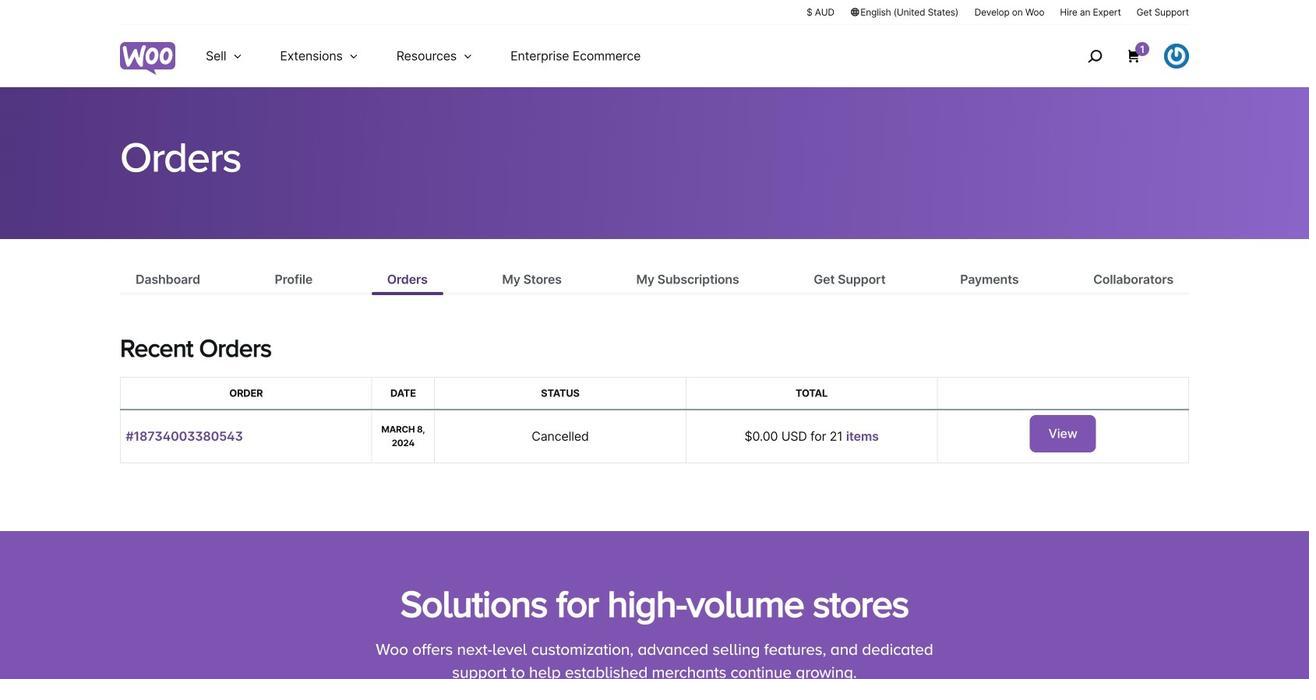 Task type: describe. For each thing, give the bounding box(es) containing it.
open account menu image
[[1165, 44, 1189, 69]]

service navigation menu element
[[1055, 31, 1189, 81]]

search image
[[1083, 44, 1108, 69]]



Task type: vqa. For each thing, say whether or not it's contained in the screenshot.
the Open account menu icon
yes



